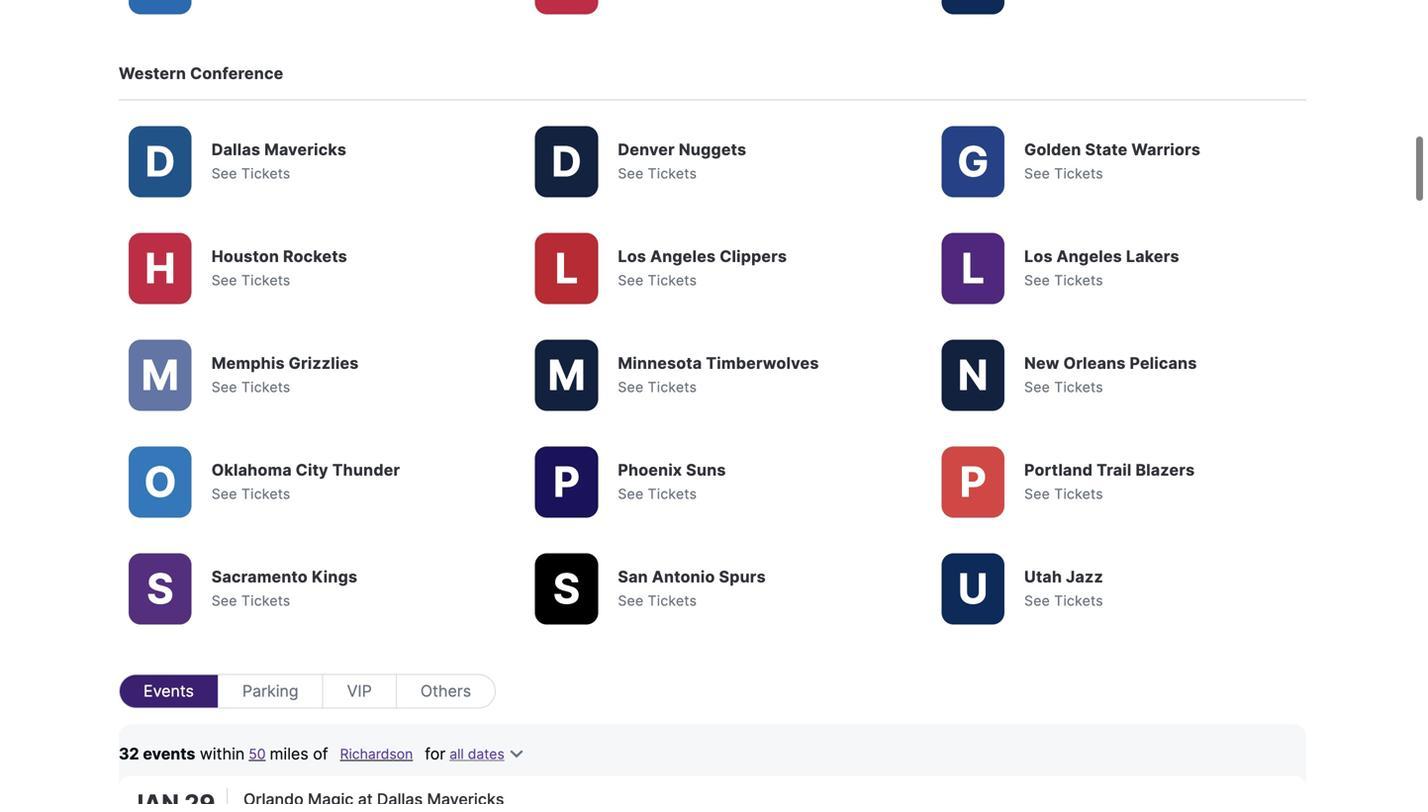 Task type: vqa. For each thing, say whether or not it's contained in the screenshot.
1 inside 820 S. GRAND AVE. LOT-0.3 MI AWAY | Row PARK 1 pass
no



Task type: locate. For each thing, give the bounding box(es) containing it.
tickets down dallas
[[241, 165, 291, 182]]

see inside the dallas mavericks see tickets
[[212, 165, 237, 182]]

angeles left "clippers"
[[650, 247, 716, 266]]

rockets
[[283, 247, 347, 266]]

dates
[[468, 747, 505, 763]]

los for los angeles lakers
[[1025, 247, 1053, 266]]

minnesota
[[618, 354, 702, 373]]

1 angeles from the left
[[650, 247, 716, 266]]

thunder
[[332, 461, 400, 480]]

tickets down denver
[[648, 165, 697, 182]]

1 horizontal spatial los
[[1025, 247, 1053, 266]]

parking button
[[218, 675, 322, 709]]

see
[[212, 165, 237, 182], [618, 165, 644, 182], [1025, 165, 1051, 182], [212, 272, 237, 289], [618, 272, 644, 289], [1025, 272, 1051, 289], [212, 379, 237, 396], [618, 379, 644, 396], [1025, 379, 1051, 396], [212, 486, 237, 503], [618, 486, 644, 503], [1025, 486, 1051, 503], [212, 593, 237, 610], [618, 593, 644, 610], [1025, 593, 1051, 610]]

trail
[[1097, 461, 1132, 480]]

others button
[[396, 675, 496, 709]]

see inside los angeles clippers see tickets
[[618, 272, 644, 289]]

1 horizontal spatial angeles
[[1057, 247, 1123, 266]]

tickets
[[241, 165, 291, 182], [648, 165, 697, 182], [1055, 165, 1104, 182], [241, 272, 291, 289], [648, 272, 697, 289], [1055, 272, 1104, 289], [241, 379, 291, 396], [648, 379, 697, 396], [1055, 379, 1104, 396], [241, 486, 291, 503], [648, 486, 697, 503], [1055, 486, 1104, 503], [241, 593, 291, 610], [648, 593, 697, 610], [1055, 593, 1104, 610]]

tickets inside golden state warriors see tickets
[[1055, 165, 1104, 182]]

tickets down portland
[[1055, 486, 1104, 503]]

grizzlies
[[289, 354, 359, 373]]

see inside portland trail blazers see tickets
[[1025, 486, 1051, 503]]

0 horizontal spatial angeles
[[650, 247, 716, 266]]

2 angeles from the left
[[1057, 247, 1123, 266]]

tickets down golden
[[1055, 165, 1104, 182]]

miles
[[270, 745, 309, 764]]

tickets up minnesota
[[648, 272, 697, 289]]

angeles left lakers
[[1057, 247, 1123, 266]]

memphis
[[212, 354, 285, 373]]

tickets inside minnesota timberwolves see tickets
[[648, 379, 697, 396]]

memphis grizzlies see tickets
[[212, 354, 359, 396]]

warriors
[[1132, 140, 1201, 159]]

western
[[119, 64, 186, 83]]

see down golden
[[1025, 165, 1051, 182]]

see down memphis
[[212, 379, 237, 396]]

see down dallas
[[212, 165, 237, 182]]

32
[[119, 745, 139, 764]]

tickets down jazz
[[1055, 593, 1104, 610]]

tickets inside utah jazz see tickets
[[1055, 593, 1104, 610]]

golden state warriors see tickets
[[1025, 140, 1201, 182]]

angeles for clippers
[[650, 247, 716, 266]]

western conference
[[119, 64, 284, 83]]

see down denver
[[618, 165, 644, 182]]

tickets inside oklahoma city thunder see tickets
[[241, 486, 291, 503]]

tickets down houston
[[241, 272, 291, 289]]

see down oklahoma
[[212, 486, 237, 503]]

timberwolves
[[706, 354, 819, 373]]

tickets down antonio
[[648, 593, 697, 610]]

see down houston
[[212, 272, 237, 289]]

tickets down minnesota
[[648, 379, 697, 396]]

see down sacramento on the bottom left of page
[[212, 593, 237, 610]]

2 los from the left
[[1025, 247, 1053, 266]]

angeles inside los angeles lakers see tickets
[[1057, 247, 1123, 266]]

los inside los angeles clippers see tickets
[[618, 247, 647, 266]]

tickets inside denver nuggets see tickets
[[648, 165, 697, 182]]

see down minnesota
[[618, 379, 644, 396]]

los angeles lakers see tickets
[[1025, 247, 1180, 289]]

denver nuggets see tickets
[[618, 140, 747, 182]]

angeles
[[650, 247, 716, 266], [1057, 247, 1123, 266]]

dallas mavericks see tickets
[[212, 140, 347, 182]]

oklahoma city thunder see tickets
[[212, 461, 400, 503]]

oklahoma
[[212, 461, 292, 480]]

vip button
[[322, 675, 396, 709]]

phoenix
[[618, 461, 683, 480]]

conference
[[190, 64, 284, 83]]

antonio
[[652, 568, 715, 587]]

see down portland
[[1025, 486, 1051, 503]]

tickets inside the dallas mavericks see tickets
[[241, 165, 291, 182]]

los
[[618, 247, 647, 266], [1025, 247, 1053, 266]]

kings
[[312, 568, 358, 587]]

mavericks
[[264, 140, 347, 159]]

tickets up orleans
[[1055, 272, 1104, 289]]

angeles inside los angeles clippers see tickets
[[650, 247, 716, 266]]

tickets down orleans
[[1055, 379, 1104, 396]]

nuggets
[[679, 140, 747, 159]]

see up new
[[1025, 272, 1051, 289]]

houston rockets see tickets
[[212, 247, 347, 289]]

0 horizontal spatial los
[[618, 247, 647, 266]]

los inside los angeles lakers see tickets
[[1025, 247, 1053, 266]]

tickets down memphis
[[241, 379, 291, 396]]

tickets inside portland trail blazers see tickets
[[1055, 486, 1104, 503]]

dallas
[[212, 140, 261, 159]]

lakers
[[1127, 247, 1180, 266]]

see down utah
[[1025, 593, 1051, 610]]

see inside golden state warriors see tickets
[[1025, 165, 1051, 182]]

50
[[249, 747, 266, 763]]

tickets inside phoenix suns see tickets
[[648, 486, 697, 503]]

tickets down oklahoma
[[241, 486, 291, 503]]

blazers
[[1136, 461, 1195, 480]]

1 los from the left
[[618, 247, 647, 266]]

see down san on the bottom left of page
[[618, 593, 644, 610]]

see inside the 'houston rockets see tickets'
[[212, 272, 237, 289]]

utah
[[1025, 568, 1063, 587]]

see down new
[[1025, 379, 1051, 396]]

spurs
[[719, 568, 766, 587]]

see up minnesota
[[618, 272, 644, 289]]

see down phoenix
[[618, 486, 644, 503]]

tickets down phoenix
[[648, 486, 697, 503]]

see inside los angeles lakers see tickets
[[1025, 272, 1051, 289]]

tickets down sacramento on the bottom left of page
[[241, 593, 291, 610]]



Task type: describe. For each thing, give the bounding box(es) containing it.
orleans
[[1064, 354, 1126, 373]]

32 events within 50 miles of
[[119, 745, 328, 764]]

san antonio spurs see tickets
[[618, 568, 766, 610]]

city
[[296, 461, 328, 480]]

portland
[[1025, 461, 1093, 480]]

see inside utah jazz see tickets
[[1025, 593, 1051, 610]]

phoenix suns see tickets
[[618, 461, 726, 503]]

tickets inside new orleans pelicans see tickets
[[1055, 379, 1104, 396]]

see inside minnesota timberwolves see tickets
[[618, 379, 644, 396]]

portland trail blazers see tickets
[[1025, 461, 1195, 503]]

state
[[1086, 140, 1128, 159]]

tickets inside san antonio spurs see tickets
[[648, 593, 697, 610]]

minnesota timberwolves see tickets
[[618, 354, 819, 396]]

los angeles clippers see tickets
[[618, 247, 787, 289]]

richardson button
[[332, 745, 421, 765]]

for
[[425, 745, 446, 764]]

50 button
[[245, 741, 270, 769]]

golden
[[1025, 140, 1082, 159]]

tickets inside los angeles clippers see tickets
[[648, 272, 697, 289]]

see inside sacramento kings see tickets
[[212, 593, 237, 610]]

see inside new orleans pelicans see tickets
[[1025, 379, 1051, 396]]

see inside denver nuggets see tickets
[[618, 165, 644, 182]]

of
[[313, 745, 328, 764]]

others
[[421, 682, 471, 701]]

utah jazz see tickets
[[1025, 568, 1104, 610]]

pelicans
[[1130, 354, 1198, 373]]

events
[[144, 682, 194, 701]]

houston
[[212, 247, 279, 266]]

for all dates
[[425, 745, 505, 764]]

tickets inside memphis grizzlies see tickets
[[241, 379, 291, 396]]

tickets inside sacramento kings see tickets
[[241, 593, 291, 610]]

denver
[[618, 140, 675, 159]]

tickets inside the 'houston rockets see tickets'
[[241, 272, 291, 289]]

new orleans pelicans see tickets
[[1025, 354, 1198, 396]]

tickets inside los angeles lakers see tickets
[[1055, 272, 1104, 289]]

los for los angeles clippers
[[618, 247, 647, 266]]

san
[[618, 568, 648, 587]]

all
[[450, 747, 464, 763]]

see inside oklahoma city thunder see tickets
[[212, 486, 237, 503]]

angeles for lakers
[[1057, 247, 1123, 266]]

see inside san antonio spurs see tickets
[[618, 593, 644, 610]]

suns
[[686, 461, 726, 480]]

events
[[143, 745, 195, 764]]

parking
[[242, 682, 299, 701]]

new
[[1025, 354, 1060, 373]]

see inside memphis grizzlies see tickets
[[212, 379, 237, 396]]

clippers
[[720, 247, 787, 266]]

sacramento
[[212, 568, 308, 587]]

vip
[[347, 682, 372, 701]]

jazz
[[1066, 568, 1104, 587]]

events button
[[119, 675, 218, 709]]

see inside phoenix suns see tickets
[[618, 486, 644, 503]]

richardson
[[340, 747, 413, 763]]

sacramento kings see tickets
[[212, 568, 358, 610]]

within
[[200, 745, 245, 764]]



